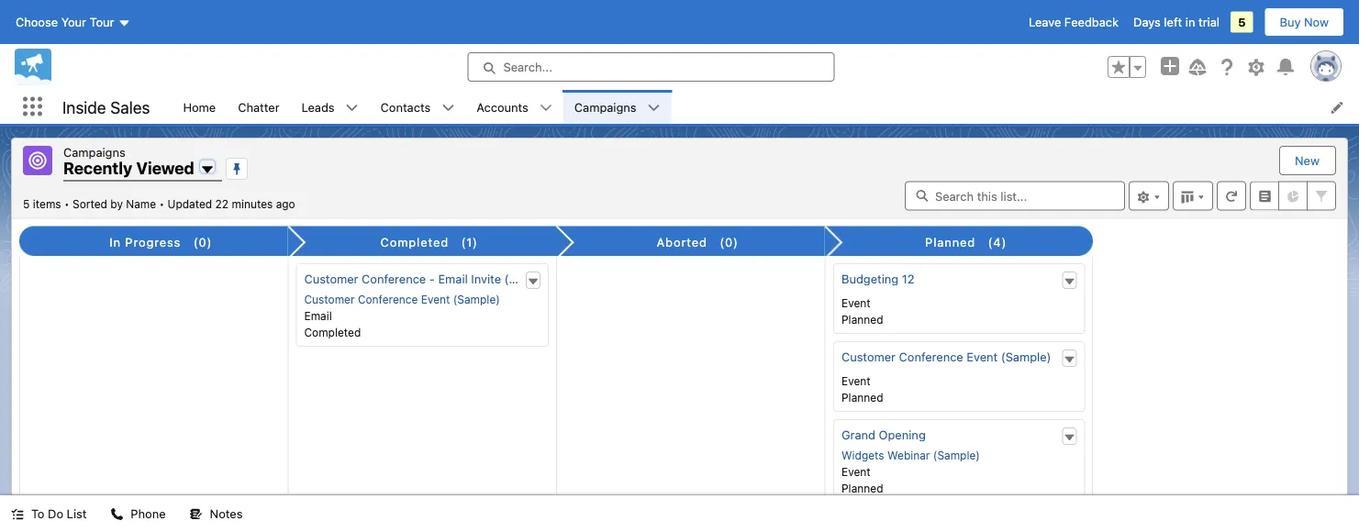Task type: locate. For each thing, give the bounding box(es) containing it.
campaigns list item
[[563, 90, 672, 124]]

customer conference event (sample) link
[[304, 293, 500, 306], [841, 350, 1051, 364]]

widgets webinar (sample) event planned
[[841, 449, 980, 495]]

buy
[[1280, 15, 1301, 29]]

5 left items
[[23, 198, 30, 211]]

planned down widgets
[[841, 482, 883, 495]]

text default image inside leads list item
[[346, 101, 359, 114]]

0 horizontal spatial completed
[[304, 326, 361, 339]]

grand
[[841, 428, 875, 442]]

budgeting 12
[[841, 272, 914, 286]]

text default image
[[442, 101, 455, 114], [648, 101, 661, 114], [527, 275, 540, 288], [1063, 275, 1076, 288], [1063, 353, 1076, 366], [11, 508, 24, 521]]

0 vertical spatial customer
[[304, 272, 358, 286]]

0 horizontal spatial •
[[64, 198, 69, 211]]

1 (0) from the left
[[193, 235, 212, 249]]

1 horizontal spatial campaigns
[[575, 100, 637, 114]]

5 items • sorted by name • updated 22 minutes ago
[[23, 198, 295, 211]]

phone button
[[99, 496, 177, 532]]

customer
[[304, 272, 358, 286], [304, 293, 355, 306], [841, 350, 895, 364]]

event planned up grand
[[841, 375, 883, 404]]

2 • from the left
[[159, 198, 164, 211]]

minutes
[[232, 198, 273, 211]]

customer conference event (sample) email completed
[[304, 293, 500, 339]]

0 horizontal spatial customer conference event (sample) link
[[304, 293, 500, 306]]

campaigns inside list item
[[575, 100, 637, 114]]

(sample) inside customer conference event (sample) email completed
[[453, 293, 500, 306]]

search...
[[503, 60, 553, 74]]

group
[[1108, 56, 1147, 78]]

conference down the 12
[[899, 350, 963, 364]]

1 vertical spatial conference
[[358, 293, 418, 306]]

5 for 5
[[1238, 15, 1246, 29]]

text default image for the leads link
[[346, 101, 359, 114]]

•
[[64, 198, 69, 211], [159, 198, 164, 211]]

0 horizontal spatial campaigns
[[63, 145, 126, 159]]

customer conference event (sample) link down the 12
[[841, 350, 1051, 364]]

event
[[421, 293, 450, 306], [841, 297, 870, 309], [966, 350, 998, 364], [841, 375, 870, 387], [841, 465, 870, 478]]

new
[[1295, 154, 1320, 168]]

campaigns down inside
[[63, 145, 126, 159]]

campaigns
[[575, 100, 637, 114], [63, 145, 126, 159]]

(0) down updated
[[193, 235, 212, 249]]

recently viewed status
[[23, 198, 168, 211]]

text default image inside campaigns list item
[[648, 101, 661, 114]]

1 vertical spatial event planned
[[841, 375, 883, 404]]

1 vertical spatial 5
[[23, 198, 30, 211]]

text default image inside recently viewed|campaigns|list view element
[[1063, 431, 1076, 444]]

choose your tour button
[[15, 7, 132, 37]]

conference for invite
[[362, 272, 426, 286]]

event planned down budgeting
[[841, 297, 883, 326]]

conference down customer conference - email invite (sample) link
[[358, 293, 418, 306]]

0 vertical spatial 5
[[1238, 15, 1246, 29]]

1 horizontal spatial email
[[438, 272, 468, 286]]

5 for 5 items • sorted by name • updated 22 minutes ago
[[23, 198, 30, 211]]

1 horizontal spatial completed
[[381, 235, 449, 249]]

left
[[1164, 15, 1183, 29]]

0 vertical spatial customer conference event (sample) link
[[304, 293, 500, 306]]

progress
[[125, 235, 181, 249]]

customer for customer conference event (sample) email completed
[[304, 293, 355, 306]]

1 vertical spatial customer conference event (sample) link
[[841, 350, 1051, 364]]

chatter
[[238, 100, 280, 114]]

name
[[126, 198, 156, 211]]

phone
[[131, 507, 166, 521]]

text default image
[[346, 101, 359, 114], [540, 101, 552, 114], [1063, 431, 1076, 444], [111, 508, 123, 521], [190, 508, 203, 521]]

feedback
[[1065, 15, 1119, 29]]

(0) right aborted
[[720, 235, 739, 249]]

text default image inside accounts list item
[[540, 101, 552, 114]]

(sample) inside widgets webinar (sample) event planned
[[933, 449, 980, 462]]

0 horizontal spatial (0)
[[193, 235, 212, 249]]

completed inside customer conference event (sample) email completed
[[304, 326, 361, 339]]

event planned
[[841, 297, 883, 326], [841, 375, 883, 404]]

None search field
[[905, 181, 1125, 211]]

1 vertical spatial completed
[[304, 326, 361, 339]]

2 (0) from the left
[[720, 235, 739, 249]]

• right items
[[64, 198, 69, 211]]

event inside widgets webinar (sample) event planned
[[841, 465, 870, 478]]

conference
[[362, 272, 426, 286], [358, 293, 418, 306], [899, 350, 963, 364]]

• right name
[[159, 198, 164, 211]]

text default image for contacts link
[[442, 101, 455, 114]]

list containing home
[[172, 90, 1359, 124]]

items
[[33, 198, 61, 211]]

completed
[[381, 235, 449, 249], [304, 326, 361, 339]]

Search Recently Viewed list view. search field
[[905, 181, 1125, 211]]

updated
[[168, 198, 212, 211]]

conference inside customer conference event (sample) email completed
[[358, 293, 418, 306]]

0 vertical spatial conference
[[362, 272, 426, 286]]

list
[[172, 90, 1359, 124]]

contacts list item
[[370, 90, 466, 124]]

5 inside recently viewed|campaigns|list view element
[[23, 198, 30, 211]]

0 horizontal spatial 5
[[23, 198, 30, 211]]

leave feedback
[[1029, 15, 1119, 29]]

leads list item
[[291, 90, 370, 124]]

inside
[[62, 97, 106, 117]]

text default image for customer conference - email invite (sample) link
[[527, 275, 540, 288]]

0 vertical spatial campaigns
[[575, 100, 637, 114]]

days left in trial
[[1134, 15, 1220, 29]]

budgeting 12 link
[[841, 272, 914, 286]]

0 horizontal spatial email
[[304, 309, 332, 322]]

1 horizontal spatial 5
[[1238, 15, 1246, 29]]

webinar
[[887, 449, 930, 462]]

customer conference event (sample)
[[841, 350, 1051, 364]]

(sample)
[[505, 272, 555, 286], [453, 293, 500, 306], [1001, 350, 1051, 364], [933, 449, 980, 462]]

customer inside customer conference event (sample) email completed
[[304, 293, 355, 306]]

widgets webinar (sample) link
[[841, 449, 980, 462]]

2 vertical spatial conference
[[899, 350, 963, 364]]

2 vertical spatial customer
[[841, 350, 895, 364]]

buy now button
[[1264, 7, 1345, 37]]

budgeting
[[841, 272, 898, 286]]

1 vertical spatial customer
[[304, 293, 355, 306]]

planned
[[925, 235, 976, 249], [841, 313, 883, 326], [841, 391, 883, 404], [841, 482, 883, 495]]

0 vertical spatial event planned
[[841, 297, 883, 326]]

5 right trial
[[1238, 15, 1246, 29]]

(0) for aborted
[[720, 235, 739, 249]]

by
[[110, 198, 123, 211]]

customer conference - email invite (sample) link
[[304, 272, 555, 286]]

in
[[1186, 15, 1196, 29]]

conference up customer conference event (sample) email completed
[[362, 272, 426, 286]]

search... button
[[468, 52, 835, 82]]

1 event planned from the top
[[841, 297, 883, 326]]

1 vertical spatial email
[[304, 309, 332, 322]]

12
[[902, 272, 914, 286]]

customer conference event (sample) link down customer conference - email invite (sample)
[[304, 293, 500, 306]]

(0)
[[193, 235, 212, 249], [720, 235, 739, 249]]

22
[[215, 198, 229, 211]]

home
[[183, 100, 216, 114]]

grand opening
[[841, 428, 926, 442]]

to
[[31, 507, 45, 521]]

do
[[48, 507, 63, 521]]

in
[[109, 235, 121, 249]]

to do list button
[[0, 496, 98, 532]]

1 horizontal spatial •
[[159, 198, 164, 211]]

planned left (4)
[[925, 235, 976, 249]]

sorted
[[73, 198, 107, 211]]

event planned for customer
[[841, 375, 883, 404]]

1 horizontal spatial (0)
[[720, 235, 739, 249]]

1 horizontal spatial customer conference event (sample) link
[[841, 350, 1051, 364]]

event planned for budgeting
[[841, 297, 883, 326]]

planned down budgeting
[[841, 313, 883, 326]]

email
[[438, 272, 468, 286], [304, 309, 332, 322]]

campaigns down search... button
[[575, 100, 637, 114]]

customer for customer conference - email invite (sample)
[[304, 272, 358, 286]]

text default image inside the contacts "list item"
[[442, 101, 455, 114]]

2 event planned from the top
[[841, 375, 883, 404]]

none search field inside recently viewed|campaigns|list view element
[[905, 181, 1125, 211]]

5
[[1238, 15, 1246, 29], [23, 198, 30, 211]]



Task type: describe. For each thing, give the bounding box(es) containing it.
trial
[[1199, 15, 1220, 29]]

1 vertical spatial campaigns
[[63, 145, 126, 159]]

buy now
[[1280, 15, 1329, 29]]

choose your tour
[[16, 15, 114, 29]]

grand opening link
[[841, 428, 926, 442]]

text default image inside to do list button
[[11, 508, 24, 521]]

email inside customer conference event (sample) email completed
[[304, 309, 332, 322]]

text default image for campaigns link
[[648, 101, 661, 114]]

(4)
[[988, 235, 1007, 249]]

0 vertical spatial email
[[438, 272, 468, 286]]

(1)
[[461, 235, 478, 249]]

invite
[[471, 272, 501, 286]]

contacts link
[[370, 90, 442, 124]]

inside sales
[[62, 97, 150, 117]]

recently
[[63, 158, 132, 178]]

opening
[[879, 428, 926, 442]]

contacts
[[381, 100, 431, 114]]

event inside customer conference event (sample) email completed
[[421, 293, 450, 306]]

leads
[[302, 100, 335, 114]]

planned inside widgets webinar (sample) event planned
[[841, 482, 883, 495]]

text default image for customer conference event (sample) link to the right
[[1063, 353, 1076, 366]]

customer conference - email invite (sample)
[[304, 272, 555, 286]]

leave feedback link
[[1029, 15, 1119, 29]]

new button
[[1281, 147, 1335, 174]]

planned up grand
[[841, 391, 883, 404]]

choose
[[16, 15, 58, 29]]

ago
[[276, 198, 295, 211]]

campaigns link
[[563, 90, 648, 124]]

widgets
[[841, 449, 884, 462]]

text default image for budgeting 12 link
[[1063, 275, 1076, 288]]

home link
[[172, 90, 227, 124]]

your
[[61, 15, 86, 29]]

leads link
[[291, 90, 346, 124]]

aborted
[[657, 235, 708, 249]]

text default image for the accounts link
[[540, 101, 552, 114]]

text default image inside notes button
[[190, 508, 203, 521]]

leave
[[1029, 15, 1061, 29]]

text default image for grand opening 'link'
[[1063, 431, 1076, 444]]

accounts
[[477, 100, 529, 114]]

recently viewed
[[63, 158, 194, 178]]

to do list
[[31, 507, 87, 521]]

list
[[67, 507, 87, 521]]

in progress
[[109, 235, 181, 249]]

notes button
[[179, 496, 254, 532]]

days
[[1134, 15, 1161, 29]]

conference for email
[[358, 293, 418, 306]]

accounts list item
[[466, 90, 563, 124]]

chatter link
[[227, 90, 291, 124]]

viewed
[[136, 158, 194, 178]]

accounts link
[[466, 90, 540, 124]]

now
[[1304, 15, 1329, 29]]

(0) for in progress
[[193, 235, 212, 249]]

tour
[[90, 15, 114, 29]]

1 • from the left
[[64, 198, 69, 211]]

text default image inside phone button
[[111, 508, 123, 521]]

-
[[429, 272, 435, 286]]

sales
[[110, 97, 150, 117]]

0 vertical spatial completed
[[381, 235, 449, 249]]

notes
[[210, 507, 243, 521]]

recently viewed|campaigns|list view element
[[11, 138, 1348, 532]]

customer for customer conference event (sample)
[[841, 350, 895, 364]]

campaigns image
[[23, 146, 52, 175]]



Task type: vqa. For each thing, say whether or not it's contained in the screenshot.
Budgeting 12 link
yes



